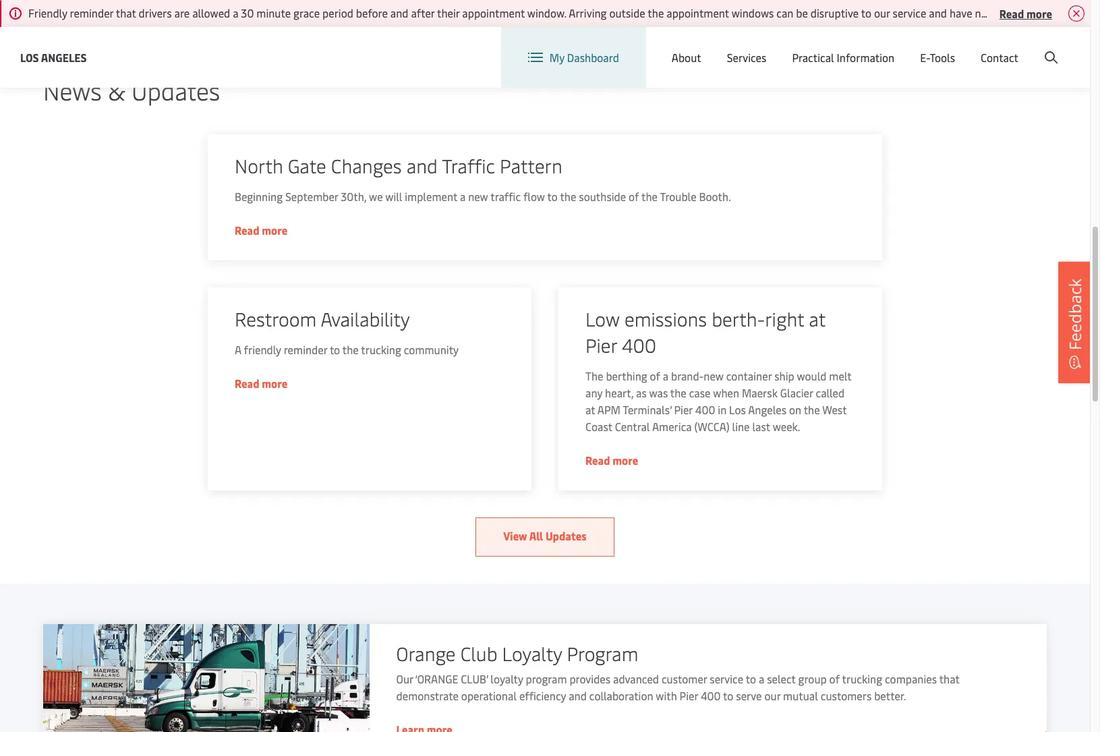 Task type: vqa. For each thing, say whether or not it's contained in the screenshot.
Los Angeles link
yes



Task type: describe. For each thing, give the bounding box(es) containing it.
our inside the orange club loyalty program our 'orange club' loyalty program provides advanced customer service to a select group of trucking companies that demonstrate operational efficiency and collaboration with pier 400 to serve our mutual customers better.
[[765, 688, 781, 703]]

e-tools
[[921, 50, 956, 65]]

read more for north gate changes and traffic pattern
[[235, 223, 288, 238]]

club
[[461, 641, 498, 666]]

changes
[[331, 153, 402, 178]]

a left 30 on the left of page
[[233, 5, 239, 20]]

after
[[411, 5, 435, 20]]

view all updates
[[504, 528, 587, 543]]

'orange
[[415, 672, 459, 686]]

account
[[1025, 39, 1065, 54]]

friendly reminder that drivers are allowed a 30 minute grace period before and after their appointment window. arriving outside the appointment windows can be disruptive to our service and have negative impacts on driver
[[28, 5, 1101, 20]]

program
[[567, 641, 639, 666]]

switch location
[[711, 39, 787, 54]]

pier inside the orange club loyalty program our 'orange club' loyalty program provides advanced customer service to a select group of trucking companies that demonstrate operational efficiency and collaboration with pier 400 to serve our mutual customers better.
[[680, 688, 699, 703]]

my
[[550, 50, 565, 65]]

practical information button
[[793, 27, 895, 88]]

1 horizontal spatial reminder
[[284, 342, 328, 357]]

low emissions berth-right at pier 400
[[586, 306, 826, 358]]

/
[[985, 39, 989, 54]]

0 horizontal spatial that
[[116, 5, 136, 20]]

menu
[[864, 39, 892, 54]]

week.
[[773, 419, 801, 434]]

a inside the orange club loyalty program our 'orange club' loyalty program provides advanced customer service to a select group of trucking companies that demonstrate operational efficiency and collaboration with pier 400 to serve our mutual customers better.
[[759, 672, 765, 686]]

customers
[[821, 688, 872, 703]]

apm
[[598, 402, 621, 417]]

line
[[733, 419, 750, 434]]

september
[[286, 189, 338, 204]]

1 card link image from the left
[[59, 0, 116, 11]]

serve
[[737, 688, 762, 703]]

global menu button
[[801, 27, 905, 67]]

north gate changes and traffic pattern link
[[235, 153, 856, 179]]

to up serve
[[746, 672, 757, 686]]

0 vertical spatial of
[[629, 189, 639, 204]]

to right flow
[[548, 189, 558, 204]]

0 horizontal spatial los
[[20, 50, 39, 64]]

loyalty
[[491, 672, 524, 686]]

period
[[323, 5, 354, 20]]

their
[[437, 5, 460, 20]]

program
[[526, 672, 567, 686]]

any
[[586, 385, 603, 400]]

ship
[[775, 369, 795, 383]]

better.
[[875, 688, 907, 703]]

trouble
[[660, 189, 697, 204]]

impacts
[[1019, 5, 1058, 20]]

2 appointment from the left
[[667, 5, 730, 20]]

&
[[108, 74, 125, 107]]

friendly
[[244, 342, 281, 357]]

(wcca)
[[695, 419, 730, 434]]

traffic
[[491, 189, 521, 204]]

angeles inside "los angeles" link
[[41, 50, 87, 64]]

to down 'restroom availability' on the left top of page
[[330, 342, 340, 357]]

implement
[[405, 189, 458, 204]]

beginning september 30th, we will implement a new traffic flow to the southside of the trouble booth.
[[235, 189, 732, 204]]

login / create account link
[[931, 27, 1065, 67]]

400 inside low emissions berth-right at pier 400
[[622, 332, 657, 358]]

community
[[404, 342, 459, 357]]

los angeles
[[20, 50, 87, 64]]

orange club loyalty program our 'orange club' loyalty program provides advanced customer service to a select group of trucking companies that demonstrate operational efficiency and collaboration with pier 400 to serve our mutual customers better.
[[397, 641, 960, 703]]

services button
[[727, 27, 767, 88]]

read for restroom availability
[[235, 376, 260, 391]]

the right flow
[[561, 189, 577, 204]]

emissions
[[625, 306, 707, 331]]

on inside the berthing of a brand-new container ship would melt any heart, as was the case when maersk glacier called at apm terminals' pier 400 in los angeles on the west coast central america (wcca) line last week.
[[790, 402, 802, 417]]

flow
[[524, 189, 545, 204]]

can
[[777, 5, 794, 20]]

switch
[[711, 39, 743, 54]]

that inside the orange club loyalty program our 'orange club' loyalty program provides advanced customer service to a select group of trucking companies that demonstrate operational efficiency and collaboration with pier 400 to serve our mutual customers better.
[[940, 672, 960, 686]]

mutual
[[784, 688, 819, 703]]

orange
[[397, 641, 456, 666]]

a friendly reminder to the trucking community
[[235, 342, 459, 357]]

more inside the read more button
[[1027, 6, 1053, 21]]

have
[[950, 5, 973, 20]]

2 card link image from the left
[[400, 0, 456, 11]]

a down traffic
[[460, 189, 466, 204]]

and left after
[[391, 5, 409, 20]]

club'
[[461, 672, 488, 686]]

availability
[[321, 306, 410, 331]]

my dashboard
[[550, 50, 619, 65]]

0 vertical spatial service
[[893, 5, 927, 20]]

e-
[[921, 50, 930, 65]]

the down the "brand-"
[[671, 385, 687, 400]]

read more link for north gate changes and traffic pattern
[[235, 223, 288, 238]]

and inside the orange club loyalty program our 'orange club' loyalty program provides advanced customer service to a select group of trucking companies that demonstrate operational efficiency and collaboration with pier 400 to serve our mutual customers better.
[[569, 688, 587, 703]]

driver
[[1075, 5, 1101, 20]]

friendly
[[28, 5, 67, 20]]

outside
[[610, 5, 646, 20]]

news & updates
[[43, 74, 220, 107]]

all
[[530, 528, 544, 543]]

the left the trouble
[[642, 189, 658, 204]]

heart,
[[605, 385, 634, 400]]

tools
[[930, 50, 956, 65]]

practical information
[[793, 50, 895, 65]]

updates for news & updates
[[132, 74, 220, 107]]

e-tools button
[[921, 27, 956, 88]]

more for restroom availability
[[262, 376, 288, 391]]

a
[[235, 342, 241, 357]]

read more link for restroom availability
[[235, 376, 288, 391]]

global
[[830, 39, 862, 54]]

information
[[837, 50, 895, 65]]

of inside the berthing of a brand-new container ship would melt any heart, as was the case when maersk glacier called at apm terminals' pier 400 in los angeles on the west coast central america (wcca) line last week.
[[650, 369, 661, 383]]

companies
[[886, 672, 938, 686]]

when
[[714, 385, 740, 400]]

called
[[816, 385, 845, 400]]

right
[[765, 306, 805, 331]]

be
[[797, 5, 809, 20]]

400 inside the orange club loyalty program our 'orange club' loyalty program provides advanced customer service to a select group of trucking companies that demonstrate operational efficiency and collaboration with pier 400 to serve our mutual customers better.
[[701, 688, 721, 703]]



Task type: locate. For each thing, give the bounding box(es) containing it.
to right disruptive
[[862, 5, 872, 20]]

card link image right the before
[[400, 0, 456, 11]]

read more link down friendly on the left top of page
[[235, 376, 288, 391]]

at down any
[[586, 402, 596, 417]]

last
[[753, 419, 771, 434]]

0 horizontal spatial new
[[469, 189, 488, 204]]

berth-
[[712, 306, 765, 331]]

arriving
[[569, 5, 607, 20]]

1 appointment from the left
[[463, 5, 525, 20]]

our down select
[[765, 688, 781, 703]]

the left west
[[804, 402, 821, 417]]

at inside the berthing of a brand-new container ship would melt any heart, as was the case when maersk glacier called at apm terminals' pier 400 in los angeles on the west coast central america (wcca) line last week.
[[586, 402, 596, 417]]

on down glacier
[[790, 402, 802, 417]]

0 vertical spatial on
[[1060, 5, 1073, 20]]

was
[[650, 385, 668, 400]]

1 horizontal spatial our
[[875, 5, 891, 20]]

more up "account"
[[1027, 6, 1053, 21]]

0 vertical spatial pier
[[586, 332, 617, 358]]

low emissions berth-right at pier 400 link
[[586, 306, 856, 358]]

0 horizontal spatial appointment
[[463, 5, 525, 20]]

0 horizontal spatial card link image
[[59, 0, 116, 11]]

updates right & at the left top of page
[[132, 74, 220, 107]]

1 horizontal spatial appointment
[[667, 5, 730, 20]]

feedback button
[[1059, 261, 1093, 383]]

2 horizontal spatial of
[[830, 672, 840, 686]]

beginning
[[235, 189, 283, 204]]

trucking down 'restroom availability' link
[[361, 342, 402, 357]]

0 horizontal spatial trucking
[[361, 342, 402, 357]]

3 card link image from the left
[[740, 0, 797, 11]]

appointment right their
[[463, 5, 525, 20]]

0 vertical spatial los
[[20, 50, 39, 64]]

west
[[823, 402, 847, 417]]

practical
[[793, 50, 835, 65]]

1 vertical spatial our
[[765, 688, 781, 703]]

and up implement
[[407, 153, 438, 178]]

are
[[174, 5, 190, 20]]

read more for low emissions berth-right at pier 400
[[586, 453, 639, 468]]

angeles
[[41, 50, 87, 64], [749, 402, 787, 417]]

read more down coast
[[586, 453, 639, 468]]

a inside the berthing of a brand-new container ship would melt any heart, as was the case when maersk glacier called at apm terminals' pier 400 in los angeles on the west coast central america (wcca) line last week.
[[663, 369, 669, 383]]

southside
[[579, 189, 626, 204]]

2 vertical spatial read more link
[[586, 453, 639, 468]]

400 left in
[[696, 402, 716, 417]]

2 vertical spatial 400
[[701, 688, 721, 703]]

new inside the berthing of a brand-new container ship would melt any heart, as was the case when maersk glacier called at apm terminals' pier 400 in los angeles on the west coast central america (wcca) line last week.
[[704, 369, 724, 383]]

0 horizontal spatial of
[[629, 189, 639, 204]]

pier down "customer"
[[680, 688, 699, 703]]

reminder
[[70, 5, 114, 20], [284, 342, 328, 357]]

of right southside
[[629, 189, 639, 204]]

the berthing of a brand-new container ship would melt any heart, as was the case when maersk glacier called at apm terminals' pier 400 in los angeles on the west coast central america (wcca) line last week.
[[586, 369, 852, 434]]

grace
[[294, 5, 320, 20]]

collaboration
[[590, 688, 654, 703]]

windows
[[732, 5, 774, 20]]

1 vertical spatial service
[[710, 672, 744, 686]]

and left have
[[930, 5, 948, 20]]

of inside the orange club loyalty program our 'orange club' loyalty program provides advanced customer service to a select group of trucking companies that demonstrate operational efficiency and collaboration with pier 400 to serve our mutual customers better.
[[830, 672, 840, 686]]

appointment up switch
[[667, 5, 730, 20]]

0 horizontal spatial our
[[765, 688, 781, 703]]

updates inside "link"
[[546, 528, 587, 543]]

0 horizontal spatial on
[[790, 402, 802, 417]]

the down availability
[[343, 342, 359, 357]]

of up customers
[[830, 672, 840, 686]]

that right "companies"
[[940, 672, 960, 686]]

to
[[862, 5, 872, 20], [548, 189, 558, 204], [330, 342, 340, 357], [746, 672, 757, 686], [724, 688, 734, 703]]

group
[[799, 672, 827, 686]]

0 vertical spatial that
[[116, 5, 136, 20]]

los down friendly
[[20, 50, 39, 64]]

my dashboard button
[[528, 27, 619, 88]]

0 vertical spatial reminder
[[70, 5, 114, 20]]

restroom availability link
[[235, 306, 505, 332]]

pier
[[586, 332, 617, 358], [675, 402, 693, 417], [680, 688, 699, 703]]

trucking up customers
[[843, 672, 883, 686]]

gate
[[288, 153, 326, 178]]

a
[[233, 5, 239, 20], [460, 189, 466, 204], [663, 369, 669, 383], [759, 672, 765, 686]]

read up login / create account
[[1000, 6, 1025, 21]]

read for north gate changes and traffic pattern
[[235, 223, 260, 238]]

drivers
[[139, 5, 172, 20]]

0 vertical spatial at
[[809, 306, 826, 331]]

1 horizontal spatial of
[[650, 369, 661, 383]]

new left 'traffic' at the top
[[469, 189, 488, 204]]

container
[[727, 369, 772, 383]]

angeles up news
[[41, 50, 87, 64]]

1 horizontal spatial updates
[[546, 528, 587, 543]]

1 vertical spatial of
[[650, 369, 661, 383]]

read down a
[[235, 376, 260, 391]]

to left serve
[[724, 688, 734, 703]]

about button
[[672, 27, 702, 88]]

restroom
[[235, 306, 317, 331]]

negative
[[976, 5, 1017, 20]]

0 horizontal spatial angeles
[[41, 50, 87, 64]]

close alert image
[[1069, 5, 1085, 22]]

about
[[672, 50, 702, 65]]

0 vertical spatial 400
[[622, 332, 657, 358]]

service
[[893, 5, 927, 20], [710, 672, 744, 686]]

in
[[718, 402, 727, 417]]

pier inside the berthing of a brand-new container ship would melt any heart, as was the case when maersk glacier called at apm terminals' pier 400 in los angeles on the west coast central america (wcca) line last week.
[[675, 402, 693, 417]]

central
[[615, 419, 650, 434]]

angeles inside the berthing of a brand-new container ship would melt any heart, as was the case when maersk glacier called at apm terminals' pier 400 in los angeles on the west coast central america (wcca) line last week.
[[749, 402, 787, 417]]

2 horizontal spatial card link image
[[740, 0, 797, 11]]

card link image up location
[[740, 0, 797, 11]]

view
[[504, 528, 528, 543]]

1 horizontal spatial that
[[940, 672, 960, 686]]

400 down "customer"
[[701, 688, 721, 703]]

pattern
[[500, 153, 563, 178]]

read more link down coast
[[586, 453, 639, 468]]

400 up "berthing"
[[622, 332, 657, 358]]

allowed
[[192, 5, 230, 20]]

global menu
[[830, 39, 892, 54]]

reminder right friendly
[[70, 5, 114, 20]]

0 vertical spatial trucking
[[361, 342, 402, 357]]

1 vertical spatial angeles
[[749, 402, 787, 417]]

traffic
[[442, 153, 495, 178]]

0 vertical spatial our
[[875, 5, 891, 20]]

terminals'
[[623, 402, 672, 417]]

1 vertical spatial new
[[704, 369, 724, 383]]

los right in
[[730, 402, 746, 417]]

la orange image
[[43, 624, 370, 732]]

1 horizontal spatial trucking
[[843, 672, 883, 686]]

restroom availability
[[235, 306, 410, 331]]

the
[[648, 5, 664, 20], [561, 189, 577, 204], [642, 189, 658, 204], [343, 342, 359, 357], [671, 385, 687, 400], [804, 402, 821, 417]]

the right outside
[[648, 5, 664, 20]]

1 horizontal spatial angeles
[[749, 402, 787, 417]]

that left 'drivers'
[[116, 5, 136, 20]]

1 vertical spatial reminder
[[284, 342, 328, 357]]

service inside the orange club loyalty program our 'orange club' loyalty program provides advanced customer service to a select group of trucking companies that demonstrate operational efficiency and collaboration with pier 400 to serve our mutual customers better.
[[710, 672, 744, 686]]

1 vertical spatial read more link
[[235, 376, 288, 391]]

los inside the berthing of a brand-new container ship would melt any heart, as was the case when maersk glacier called at apm terminals' pier 400 in los angeles on the west coast central america (wcca) line last week.
[[730, 402, 746, 417]]

1 horizontal spatial los
[[730, 402, 746, 417]]

view all updates link
[[476, 518, 615, 557]]

glacier
[[781, 385, 814, 400]]

card link image
[[59, 0, 116, 11], [400, 0, 456, 11], [740, 0, 797, 11]]

400 inside the berthing of a brand-new container ship would melt any heart, as was the case when maersk glacier called at apm terminals' pier 400 in los angeles on the west coast central america (wcca) line last week.
[[696, 402, 716, 417]]

more down friendly on the left top of page
[[262, 376, 288, 391]]

2 vertical spatial pier
[[680, 688, 699, 703]]

read inside button
[[1000, 6, 1025, 21]]

1 horizontal spatial on
[[1060, 5, 1073, 20]]

read more up login / create account
[[1000, 6, 1053, 21]]

and down provides
[[569, 688, 587, 703]]

read more link down beginning
[[235, 223, 288, 238]]

our up menu
[[875, 5, 891, 20]]

1 horizontal spatial service
[[893, 5, 927, 20]]

0 vertical spatial read more link
[[235, 223, 288, 238]]

efficiency
[[520, 688, 566, 703]]

on
[[1060, 5, 1073, 20], [790, 402, 802, 417]]

1 horizontal spatial at
[[809, 306, 826, 331]]

1 horizontal spatial card link image
[[400, 0, 456, 11]]

disruptive
[[811, 5, 859, 20]]

1 vertical spatial 400
[[696, 402, 716, 417]]

1 vertical spatial updates
[[546, 528, 587, 543]]

create
[[992, 39, 1023, 54]]

read more link for low emissions berth-right at pier 400
[[586, 453, 639, 468]]

pier up america
[[675, 402, 693, 417]]

0 vertical spatial angeles
[[41, 50, 87, 64]]

select
[[768, 672, 796, 686]]

read for low emissions berth-right at pier 400
[[586, 453, 611, 468]]

new
[[469, 189, 488, 204], [704, 369, 724, 383]]

reminder down 'restroom availability' on the left top of page
[[284, 342, 328, 357]]

before
[[356, 5, 388, 20]]

1 vertical spatial on
[[790, 402, 802, 417]]

1 vertical spatial los
[[730, 402, 746, 417]]

pier down low
[[586, 332, 617, 358]]

2 vertical spatial of
[[830, 672, 840, 686]]

switch location button
[[689, 39, 787, 54]]

more down beginning
[[262, 223, 288, 238]]

1 vertical spatial pier
[[675, 402, 693, 417]]

pier inside low emissions berth-right at pier 400
[[586, 332, 617, 358]]

0 vertical spatial updates
[[132, 74, 220, 107]]

updates right all
[[546, 528, 587, 543]]

updates for view all updates
[[546, 528, 587, 543]]

1 vertical spatial that
[[940, 672, 960, 686]]

a up was
[[663, 369, 669, 383]]

1 horizontal spatial new
[[704, 369, 724, 383]]

a left select
[[759, 672, 765, 686]]

would
[[797, 369, 827, 383]]

more down central
[[613, 453, 639, 468]]

and
[[391, 5, 409, 20], [930, 5, 948, 20], [407, 153, 438, 178], [569, 688, 587, 703]]

operational
[[462, 688, 517, 703]]

400
[[622, 332, 657, 358], [696, 402, 716, 417], [701, 688, 721, 703]]

0 horizontal spatial updates
[[132, 74, 220, 107]]

0 horizontal spatial reminder
[[70, 5, 114, 20]]

1 vertical spatial at
[[586, 402, 596, 417]]

the
[[586, 369, 604, 383]]

0 horizontal spatial service
[[710, 672, 744, 686]]

los
[[20, 50, 39, 64], [730, 402, 746, 417]]

appointment
[[463, 5, 525, 20], [667, 5, 730, 20]]

at right 'right'
[[809, 306, 826, 331]]

0 horizontal spatial at
[[586, 402, 596, 417]]

maersk
[[742, 385, 778, 400]]

provides
[[570, 672, 611, 686]]

feedback
[[1064, 278, 1087, 350]]

read down beginning
[[235, 223, 260, 238]]

minute
[[257, 5, 291, 20]]

service up e-
[[893, 5, 927, 20]]

more for low emissions berth-right at pier 400
[[613, 453, 639, 468]]

read more down beginning
[[235, 223, 288, 238]]

as
[[637, 385, 647, 400]]

0 vertical spatial new
[[469, 189, 488, 204]]

america
[[653, 419, 692, 434]]

30th,
[[341, 189, 367, 204]]

will
[[386, 189, 403, 204]]

on left driver
[[1060, 5, 1073, 20]]

of up was
[[650, 369, 661, 383]]

at inside low emissions berth-right at pier 400
[[809, 306, 826, 331]]

trucking inside the orange club loyalty program our 'orange club' loyalty program provides advanced customer service to a select group of trucking companies that demonstrate operational efficiency and collaboration with pier 400 to serve our mutual customers better.
[[843, 672, 883, 686]]

more for north gate changes and traffic pattern
[[262, 223, 288, 238]]

service up serve
[[710, 672, 744, 686]]

angeles up last
[[749, 402, 787, 417]]

dashboard
[[567, 50, 619, 65]]

read more down friendly on the left top of page
[[235, 376, 288, 391]]

los angeles link
[[20, 49, 87, 66]]

customer
[[662, 672, 708, 686]]

read down coast
[[586, 453, 611, 468]]

read more
[[1000, 6, 1053, 21], [235, 223, 288, 238], [235, 376, 288, 391], [586, 453, 639, 468]]

berthing
[[606, 369, 648, 383]]

1 vertical spatial trucking
[[843, 672, 883, 686]]

new up when
[[704, 369, 724, 383]]

read more for restroom availability
[[235, 376, 288, 391]]

card link image up los angeles
[[59, 0, 116, 11]]

loyalty
[[503, 641, 562, 666]]

case
[[690, 385, 711, 400]]



